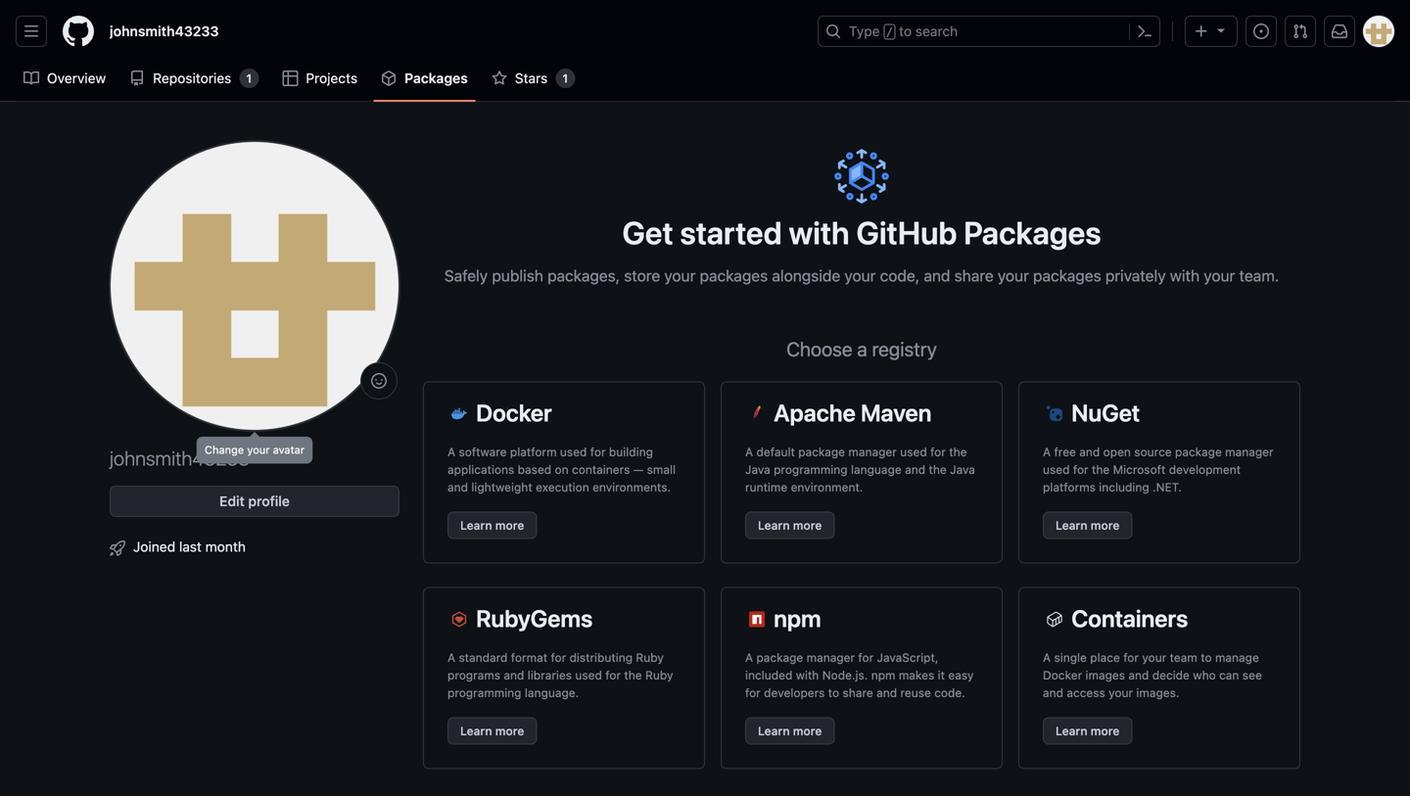 Task type: describe. For each thing, give the bounding box(es) containing it.
a software platform used for building applications based on containers — small and lightweight execution environments.
[[448, 445, 676, 494]]

execution
[[536, 480, 589, 494]]

.net.
[[1153, 480, 1182, 494]]

book image
[[24, 71, 39, 86]]

manager inside the a free and open source package manager used for the microsoft development platforms including .net.
[[1225, 445, 1274, 459]]

applications
[[448, 463, 515, 477]]

joined last month
[[133, 539, 246, 555]]

overview
[[47, 70, 106, 86]]

the inside a standard format for distributing ruby programs and libraries used for the ruby programming language.
[[624, 668, 642, 682]]

plus image
[[1194, 23, 1210, 39]]

developers
[[764, 686, 825, 700]]

johnsmith43233 link
[[102, 16, 227, 47]]

0 vertical spatial ruby
[[636, 651, 664, 665]]

lightweight
[[471, 480, 533, 494]]

microsoft
[[1113, 463, 1166, 477]]

stars
[[515, 70, 548, 86]]

maven
[[861, 399, 932, 427]]

for down 'distributing'
[[606, 668, 621, 682]]

for up libraries
[[551, 651, 566, 665]]

type / to search
[[849, 23, 958, 39]]

development
[[1169, 463, 1241, 477]]

easy
[[948, 668, 974, 682]]

manage
[[1215, 651, 1259, 665]]

learn more link for npm
[[745, 717, 835, 745]]

overview link
[[16, 64, 114, 93]]

to inside a package manager for javascript, included with node.js. npm makes it easy for developers to share and reuse code.
[[828, 686, 840, 700]]

repositories
[[153, 70, 231, 86]]

decide
[[1153, 668, 1190, 682]]

language.
[[525, 686, 579, 700]]

nuget
[[1072, 399, 1140, 427]]

share inside a package manager for javascript, included with node.js. npm makes it easy for developers to share and reuse code.
[[843, 686, 873, 700]]

learn for containers
[[1056, 724, 1088, 738]]

reuse
[[901, 686, 931, 700]]

team.
[[1240, 266, 1279, 285]]

0 vertical spatial with
[[789, 214, 850, 251]]

it
[[938, 668, 945, 682]]

learn for nuget
[[1056, 519, 1088, 532]]

the inside the a free and open source package manager used for the microsoft development platforms including .net.
[[1092, 463, 1110, 477]]

and up images.
[[1129, 668, 1149, 682]]

based
[[518, 463, 552, 477]]

with inside a package manager for javascript, included with node.js. npm makes it easy for developers to share and reuse code.
[[796, 668, 819, 682]]

packages link
[[373, 64, 476, 93]]

manager inside a package manager for javascript, included with node.js. npm makes it easy for developers to share and reuse code.
[[807, 651, 855, 665]]

who
[[1193, 668, 1216, 682]]

publish
[[492, 266, 544, 285]]

safely publish packages, store your packages alongside your code, and share your packages privately with your team.
[[444, 266, 1279, 285]]

learn more for docker
[[460, 519, 524, 532]]

1 vertical spatial ruby
[[646, 668, 673, 682]]

edit profile button
[[110, 486, 400, 517]]

single
[[1054, 651, 1087, 665]]

code.
[[935, 686, 966, 700]]

more for nuget
[[1091, 519, 1120, 532]]

included
[[745, 668, 793, 682]]

and inside a software platform used for building applications based on containers — small and lightweight execution environments.
[[448, 480, 468, 494]]

more for containers
[[1091, 724, 1120, 738]]

apache maven
[[774, 399, 932, 427]]

/
[[886, 25, 893, 39]]

store
[[624, 266, 660, 285]]

more for docker
[[495, 519, 524, 532]]

for down included
[[745, 686, 761, 700]]

programming inside a standard format for distributing ruby programs and libraries used for the ruby programming language.
[[448, 686, 522, 700]]

registry
[[872, 337, 937, 360]]

a single place for your team to manage docker images and decide who can see and access your images.
[[1043, 651, 1262, 700]]

1 vertical spatial with
[[1170, 266, 1200, 285]]

more for apache maven
[[793, 519, 822, 532]]

2 packages from the left
[[1033, 266, 1102, 285]]

rubygems
[[476, 605, 593, 632]]

month
[[205, 539, 246, 555]]

table image
[[282, 71, 298, 86]]

package inside a package manager for javascript, included with node.js. npm makes it easy for developers to share and reuse code.
[[757, 651, 803, 665]]

software
[[459, 445, 507, 459]]

including
[[1099, 480, 1150, 494]]

used inside a default package manager used for the java programming language and the java runtime environment.
[[900, 445, 927, 459]]

a package manager for javascript, included with node.js. npm makes it easy for developers to share and reuse code.
[[745, 651, 974, 700]]

see
[[1243, 668, 1262, 682]]

images
[[1086, 668, 1125, 682]]

libraries
[[528, 668, 572, 682]]

makes
[[899, 668, 935, 682]]

team
[[1170, 651, 1198, 665]]

building
[[609, 445, 653, 459]]

language
[[851, 463, 902, 477]]

issue opened image
[[1254, 24, 1269, 39]]

choose a registry
[[787, 337, 937, 360]]

safely
[[444, 266, 488, 285]]

a standard format for distributing ruby programs and libraries used for the ruby programming language.
[[448, 651, 673, 700]]

format
[[511, 651, 548, 665]]

learn more link for docker
[[448, 512, 537, 539]]

learn for rubygems
[[460, 724, 492, 738]]

standard
[[459, 651, 508, 665]]

javascript,
[[877, 651, 939, 665]]

and left "access" on the bottom
[[1043, 686, 1064, 700]]

2 johnsmith43233 from the top
[[110, 447, 250, 470]]

docker inside a single place for your team to manage docker images and decide who can see and access your images.
[[1043, 668, 1082, 682]]

learn for docker
[[460, 519, 492, 532]]

privately
[[1106, 266, 1166, 285]]

manager inside a default package manager used for the java programming language and the java runtime environment.
[[849, 445, 897, 459]]

learn more for containers
[[1056, 724, 1120, 738]]

platform
[[510, 445, 557, 459]]

started
[[680, 214, 782, 251]]

last
[[179, 539, 202, 555]]

0 vertical spatial docker
[[476, 399, 552, 427]]

environment.
[[791, 480, 863, 494]]

homepage image
[[63, 16, 94, 47]]

projects
[[306, 70, 358, 86]]

github
[[857, 214, 957, 251]]



Task type: vqa. For each thing, say whether or not it's contained in the screenshot.
Overview
yes



Task type: locate. For each thing, give the bounding box(es) containing it.
0 horizontal spatial programming
[[448, 686, 522, 700]]

a free and open source package manager used for the microsoft development platforms including .net.
[[1043, 445, 1274, 494]]

used inside a software platform used for building applications based on containers — small and lightweight execution environments.
[[560, 445, 587, 459]]

1 1 from the left
[[246, 72, 252, 85]]

1 for repositories
[[246, 72, 252, 85]]

access
[[1067, 686, 1106, 700]]

rocket image
[[110, 541, 125, 556]]

1 packages from the left
[[700, 266, 768, 285]]

1 vertical spatial programming
[[448, 686, 522, 700]]

a for apache maven
[[745, 445, 753, 459]]

learn down "access" on the bottom
[[1056, 724, 1088, 738]]

learn more link for nuget
[[1043, 512, 1133, 539]]

learn more down "access" on the bottom
[[1056, 724, 1120, 738]]

0 vertical spatial to
[[899, 23, 912, 39]]

johnsmith43233 up edit
[[110, 447, 250, 470]]

apache
[[774, 399, 856, 427]]

manager up language
[[849, 445, 897, 459]]

open
[[1104, 445, 1131, 459]]

and left 'reuse' at the bottom right of the page
[[877, 686, 897, 700]]

to up 'who' on the right bottom of page
[[1201, 651, 1212, 665]]

a inside a standard format for distributing ruby programs and libraries used for the ruby programming language.
[[448, 651, 456, 665]]

learn more down platforms
[[1056, 519, 1120, 532]]

1 right stars
[[563, 72, 568, 85]]

1 horizontal spatial packages
[[964, 214, 1102, 251]]

on
[[555, 463, 569, 477]]

joined
[[133, 539, 175, 555]]

and
[[924, 266, 951, 285], [1080, 445, 1100, 459], [905, 463, 926, 477], [448, 480, 468, 494], [504, 668, 524, 682], [1129, 668, 1149, 682], [877, 686, 897, 700], [1043, 686, 1064, 700]]

and down format on the left of page
[[504, 668, 524, 682]]

2 java from the left
[[950, 463, 975, 477]]

for inside a software platform used for building applications based on containers — small and lightweight execution environments.
[[590, 445, 606, 459]]

and inside a standard format for distributing ruby programs and libraries used for the ruby programming language.
[[504, 668, 524, 682]]

docker down the single
[[1043, 668, 1082, 682]]

choose
[[787, 337, 853, 360]]

manager up development
[[1225, 445, 1274, 459]]

1 horizontal spatial share
[[955, 266, 994, 285]]

learn more link down the runtime
[[745, 512, 835, 539]]

and inside the a free and open source package manager used for the microsoft development platforms including .net.
[[1080, 445, 1100, 459]]

learn more down the lightweight
[[460, 519, 524, 532]]

package inside a default package manager used for the java programming language and the java runtime environment.
[[799, 445, 845, 459]]

johnsmith43233 up repo image
[[110, 23, 219, 39]]

learn more link down programs
[[448, 717, 537, 745]]

github package registry icon image
[[835, 149, 889, 204]]

edit
[[220, 493, 245, 509]]

a for rubygems
[[448, 651, 456, 665]]

1 vertical spatial share
[[843, 686, 873, 700]]

package up environment.
[[799, 445, 845, 459]]

a up included
[[745, 651, 753, 665]]

0 vertical spatial npm
[[774, 605, 821, 632]]

manager
[[849, 445, 897, 459], [1225, 445, 1274, 459], [807, 651, 855, 665]]

for right place
[[1124, 651, 1139, 665]]

used down 'distributing'
[[575, 668, 602, 682]]

and inside a default package manager used for the java programming language and the java runtime environment.
[[905, 463, 926, 477]]

docker
[[476, 399, 552, 427], [1043, 668, 1082, 682]]

a for docker
[[448, 445, 456, 459]]

java up the runtime
[[745, 463, 771, 477]]

a inside the a free and open source package manager used for the microsoft development platforms including .net.
[[1043, 445, 1051, 459]]

learn more down the runtime
[[758, 519, 822, 532]]

to right /
[[899, 23, 912, 39]]

more down "access" on the bottom
[[1091, 724, 1120, 738]]

learn more link for rubygems
[[448, 717, 537, 745]]

place
[[1090, 651, 1120, 665]]

and right code, on the top
[[924, 266, 951, 285]]

learn more link for containers
[[1043, 717, 1133, 745]]

1 horizontal spatial packages
[[1033, 266, 1102, 285]]

more for npm
[[793, 724, 822, 738]]

get
[[622, 214, 674, 251]]

npm up included
[[774, 605, 821, 632]]

package image
[[381, 71, 397, 86]]

0 horizontal spatial docker
[[476, 399, 552, 427]]

small
[[647, 463, 676, 477]]

a for nuget
[[1043, 445, 1051, 459]]

to inside a single place for your team to manage docker images and decide who can see and access your images.
[[1201, 651, 1212, 665]]

0 horizontal spatial npm
[[774, 605, 821, 632]]

projects link
[[275, 64, 365, 93]]

packages down started
[[700, 266, 768, 285]]

learn for npm
[[758, 724, 790, 738]]

1 horizontal spatial to
[[899, 23, 912, 39]]

2 horizontal spatial to
[[1201, 651, 1212, 665]]

learn more link down "access" on the bottom
[[1043, 717, 1133, 745]]

for up node.js. at bottom right
[[858, 651, 874, 665]]

a left software
[[448, 445, 456, 459]]

star image
[[491, 71, 507, 86]]

and inside a package manager for javascript, included with node.js. npm makes it easy for developers to share and reuse code.
[[877, 686, 897, 700]]

used inside a standard format for distributing ruby programs and libraries used for the ruby programming language.
[[575, 668, 602, 682]]

1 vertical spatial npm
[[871, 668, 896, 682]]

search
[[916, 23, 958, 39]]

for inside a single place for your team to manage docker images and decide who can see and access your images.
[[1124, 651, 1139, 665]]

learn more
[[460, 519, 524, 532], [758, 519, 822, 532], [1056, 519, 1120, 532], [460, 724, 524, 738], [758, 724, 822, 738], [1056, 724, 1120, 738]]

profile
[[248, 493, 290, 509]]

more down "including"
[[1091, 519, 1120, 532]]

ruby
[[636, 651, 664, 665], [646, 668, 673, 682]]

learn more for rubygems
[[460, 724, 524, 738]]

learn more link down the lightweight
[[448, 512, 537, 539]]

packages
[[700, 266, 768, 285], [1033, 266, 1102, 285]]

node.js.
[[823, 668, 868, 682]]

manager up node.js. at bottom right
[[807, 651, 855, 665]]

a
[[857, 337, 868, 360]]

1 for stars
[[563, 72, 568, 85]]

0 horizontal spatial share
[[843, 686, 873, 700]]

used down free
[[1043, 463, 1070, 477]]

change your avatar image
[[110, 141, 400, 431]]

more down programs
[[495, 724, 524, 738]]

with up alongside
[[789, 214, 850, 251]]

0 vertical spatial johnsmith43233
[[110, 23, 219, 39]]

can
[[1220, 668, 1239, 682]]

images.
[[1137, 686, 1180, 700]]

learn more link down developers
[[745, 717, 835, 745]]

a default package manager used for the java programming language and the java runtime environment.
[[745, 445, 975, 494]]

1 vertical spatial packages
[[964, 214, 1102, 251]]

learn more link for apache maven
[[745, 512, 835, 539]]

with up developers
[[796, 668, 819, 682]]

a inside a single place for your team to manage docker images and decide who can see and access your images.
[[1043, 651, 1051, 665]]

johnsmith43233
[[110, 23, 219, 39], [110, 447, 250, 470]]

1 horizontal spatial java
[[950, 463, 975, 477]]

learn down developers
[[758, 724, 790, 738]]

share right code, on the top
[[955, 266, 994, 285]]

0 horizontal spatial packages
[[700, 266, 768, 285]]

packages left privately
[[1033, 266, 1102, 285]]

distributing
[[570, 651, 633, 665]]

a for containers
[[1043, 651, 1051, 665]]

more down developers
[[793, 724, 822, 738]]

smiley image
[[371, 373, 387, 389]]

a inside a package manager for javascript, included with node.js. npm makes it easy for developers to share and reuse code.
[[745, 651, 753, 665]]

repo image
[[129, 71, 145, 86]]

more
[[495, 519, 524, 532], [793, 519, 822, 532], [1091, 519, 1120, 532], [495, 724, 524, 738], [793, 724, 822, 738], [1091, 724, 1120, 738]]

learn down programs
[[460, 724, 492, 738]]

for up containers
[[590, 445, 606, 459]]

0 vertical spatial programming
[[774, 463, 848, 477]]

used
[[560, 445, 587, 459], [900, 445, 927, 459], [1043, 463, 1070, 477], [575, 668, 602, 682]]

1 vertical spatial johnsmith43233
[[110, 447, 250, 470]]

a up programs
[[448, 651, 456, 665]]

environments.
[[593, 480, 671, 494]]

containers
[[572, 463, 630, 477]]

used inside the a free and open source package manager used for the microsoft development platforms including .net.
[[1043, 463, 1070, 477]]

a inside a software platform used for building applications based on containers — small and lightweight execution environments.
[[448, 445, 456, 459]]

a inside a default package manager used for the java programming language and the java runtime environment.
[[745, 445, 753, 459]]

share
[[955, 266, 994, 285], [843, 686, 873, 700]]

platforms
[[1043, 480, 1096, 494]]

npm inside a package manager for javascript, included with node.js. npm makes it easy for developers to share and reuse code.
[[871, 668, 896, 682]]

programming down programs
[[448, 686, 522, 700]]

2 vertical spatial with
[[796, 668, 819, 682]]

docker up platform
[[476, 399, 552, 427]]

learn down the lightweight
[[460, 519, 492, 532]]

more down environment.
[[793, 519, 822, 532]]

1 johnsmith43233 from the top
[[110, 23, 219, 39]]

with right privately
[[1170, 266, 1200, 285]]

containers
[[1072, 605, 1188, 632]]

used up language
[[900, 445, 927, 459]]

learn more for nuget
[[1056, 519, 1120, 532]]

a left the single
[[1043, 651, 1051, 665]]

—
[[633, 463, 644, 477]]

used up on
[[560, 445, 587, 459]]

programs
[[448, 668, 501, 682]]

programming inside a default package manager used for the java programming language and the java runtime environment.
[[774, 463, 848, 477]]

code,
[[880, 266, 920, 285]]

default
[[757, 445, 795, 459]]

learn more down programs
[[460, 724, 524, 738]]

learn down the runtime
[[758, 519, 790, 532]]

0 horizontal spatial packages
[[405, 70, 468, 86]]

learn more for npm
[[758, 724, 822, 738]]

command palette image
[[1137, 24, 1153, 39]]

1 vertical spatial docker
[[1043, 668, 1082, 682]]

for
[[590, 445, 606, 459], [931, 445, 946, 459], [1073, 463, 1089, 477], [551, 651, 566, 665], [858, 651, 874, 665], [1124, 651, 1139, 665], [606, 668, 621, 682], [745, 686, 761, 700]]

java right language
[[950, 463, 975, 477]]

for inside a default package manager used for the java programming language and the java runtime environment.
[[931, 445, 946, 459]]

edit profile
[[220, 493, 290, 509]]

packages inside packages 'link'
[[405, 70, 468, 86]]

1 left table image
[[246, 72, 252, 85]]

source
[[1135, 445, 1172, 459]]

packages,
[[548, 266, 620, 285]]

alongside
[[772, 266, 841, 285]]

package up included
[[757, 651, 803, 665]]

more down the lightweight
[[495, 519, 524, 532]]

for inside the a free and open source package manager used for the microsoft development platforms including .net.
[[1073, 463, 1089, 477]]

triangle down image
[[1214, 22, 1229, 38]]

0 horizontal spatial to
[[828, 686, 840, 700]]

0 vertical spatial packages
[[405, 70, 468, 86]]

0 horizontal spatial 1
[[246, 72, 252, 85]]

and right free
[[1080, 445, 1100, 459]]

and right language
[[905, 463, 926, 477]]

1 java from the left
[[745, 463, 771, 477]]

free
[[1054, 445, 1076, 459]]

2 1 from the left
[[563, 72, 568, 85]]

and down applications
[[448, 480, 468, 494]]

0 vertical spatial share
[[955, 266, 994, 285]]

get started with github packages
[[622, 214, 1102, 251]]

notifications image
[[1332, 24, 1348, 39]]

a left free
[[1043, 445, 1051, 459]]

programming up environment.
[[774, 463, 848, 477]]

learn more down developers
[[758, 724, 822, 738]]

packages
[[405, 70, 468, 86], [964, 214, 1102, 251]]

git pull request image
[[1293, 24, 1309, 39]]

a left default
[[745, 445, 753, 459]]

package inside the a free and open source package manager used for the microsoft development platforms including .net.
[[1175, 445, 1222, 459]]

for down the maven
[[931, 445, 946, 459]]

learn more link
[[448, 512, 537, 539], [745, 512, 835, 539], [1043, 512, 1133, 539], [448, 717, 537, 745], [745, 717, 835, 745], [1043, 717, 1133, 745]]

for up platforms
[[1073, 463, 1089, 477]]

learn down platforms
[[1056, 519, 1088, 532]]

1 vertical spatial to
[[1201, 651, 1212, 665]]

1 horizontal spatial docker
[[1043, 668, 1082, 682]]

1 horizontal spatial 1
[[563, 72, 568, 85]]

a for npm
[[745, 651, 753, 665]]

to
[[899, 23, 912, 39], [1201, 651, 1212, 665], [828, 686, 840, 700]]

1 horizontal spatial npm
[[871, 668, 896, 682]]

package
[[799, 445, 845, 459], [1175, 445, 1222, 459], [757, 651, 803, 665]]

1
[[246, 72, 252, 85], [563, 72, 568, 85]]

with
[[789, 214, 850, 251], [1170, 266, 1200, 285], [796, 668, 819, 682]]

a
[[448, 445, 456, 459], [745, 445, 753, 459], [1043, 445, 1051, 459], [448, 651, 456, 665], [745, 651, 753, 665], [1043, 651, 1051, 665]]

runtime
[[745, 480, 788, 494]]

1 horizontal spatial programming
[[774, 463, 848, 477]]

to down node.js. at bottom right
[[828, 686, 840, 700]]

type
[[849, 23, 880, 39]]

share down node.js. at bottom right
[[843, 686, 873, 700]]

learn for apache maven
[[758, 519, 790, 532]]

npm down 'javascript,'
[[871, 668, 896, 682]]

more for rubygems
[[495, 724, 524, 738]]

package up development
[[1175, 445, 1222, 459]]

learn more link down platforms
[[1043, 512, 1133, 539]]

0 horizontal spatial java
[[745, 463, 771, 477]]

learn
[[460, 519, 492, 532], [758, 519, 790, 532], [1056, 519, 1088, 532], [460, 724, 492, 738], [758, 724, 790, 738], [1056, 724, 1088, 738]]

learn more for apache maven
[[758, 519, 822, 532]]

2 vertical spatial to
[[828, 686, 840, 700]]



